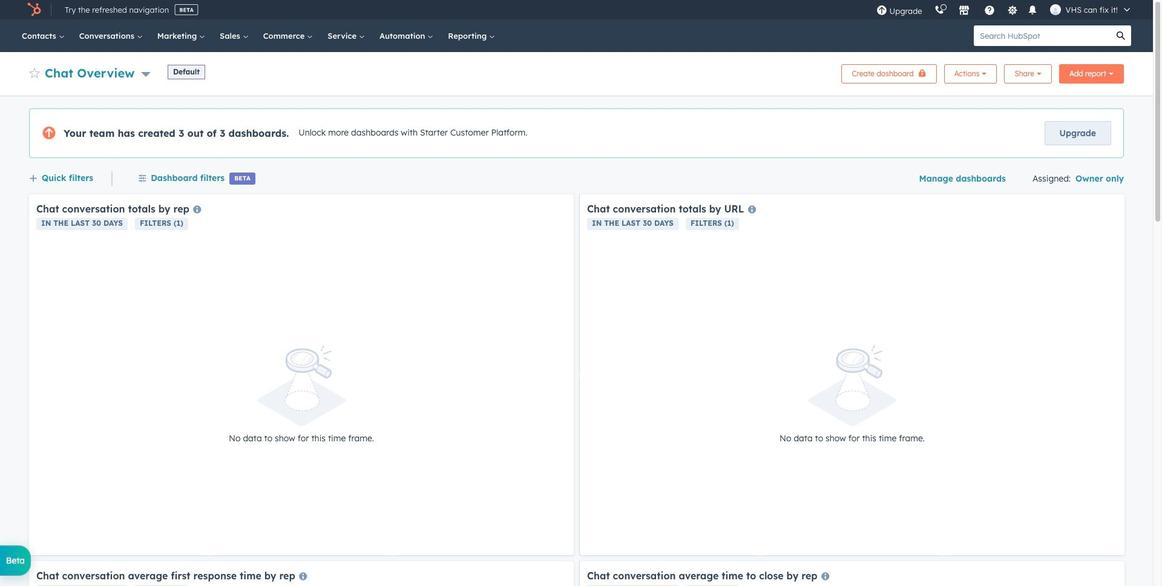 Task type: describe. For each thing, give the bounding box(es) containing it.
jer mill image
[[1050, 4, 1061, 15]]

marketplaces image
[[959, 5, 970, 16]]

chat conversation totals by url element
[[580, 194, 1125, 555]]

Search HubSpot search field
[[974, 25, 1111, 46]]



Task type: locate. For each thing, give the bounding box(es) containing it.
banner
[[29, 61, 1124, 84]]

menu
[[870, 0, 1139, 19]]

chat conversation average first response time by rep element
[[29, 561, 574, 586]]

chat conversation average time to close by rep element
[[580, 561, 1125, 586]]

chat conversation totals by rep element
[[29, 194, 574, 555]]



Task type: vqa. For each thing, say whether or not it's contained in the screenshot.
Chat conversation totals by rep element
yes



